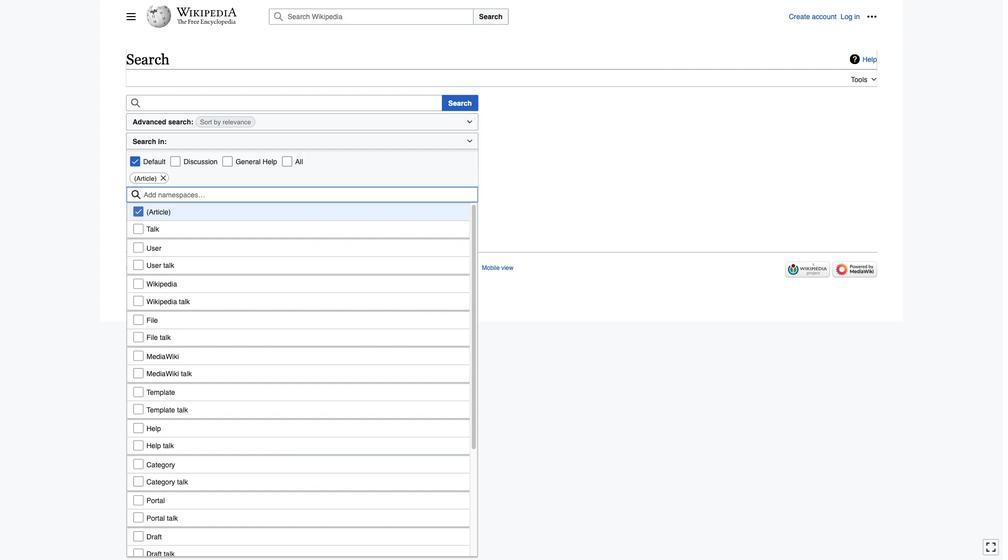 Task type: locate. For each thing, give the bounding box(es) containing it.
mediawiki for mediawiki talk
[[146, 369, 179, 377]]

talk for template talk
[[177, 405, 188, 413]]

user right privacy
[[146, 261, 161, 269]]

0 vertical spatial mediawiki
[[146, 352, 179, 360]]

Search search field
[[257, 9, 789, 25]]

footer
[[126, 252, 878, 280]]

view
[[502, 264, 514, 271]]

0 vertical spatial user
[[146, 244, 161, 252]]

2 draft from the top
[[146, 550, 162, 558]]

check image for user talk
[[133, 260, 143, 270]]

talk
[[163, 261, 174, 269], [179, 297, 190, 305], [160, 333, 171, 341], [181, 369, 192, 377], [177, 405, 188, 413], [163, 441, 174, 449], [177, 478, 188, 486], [167, 514, 178, 522], [164, 550, 175, 558]]

search
[[479, 13, 503, 21], [126, 51, 170, 68], [449, 99, 472, 107], [133, 137, 156, 145]]

talk for draft talk
[[164, 550, 175, 558]]

check image for category talk
[[133, 476, 143, 486]]

1 user from the top
[[146, 244, 161, 252]]

search main content
[[122, 45, 882, 227]]

template
[[146, 388, 175, 396], [146, 405, 175, 413]]

talk down about wikipedia link
[[179, 297, 190, 305]]

help up category talk
[[146, 441, 161, 449]]

talk up category talk
[[163, 441, 174, 449]]

check image for user
[[133, 242, 143, 252]]

wikipedia
[[187, 264, 213, 271], [146, 280, 177, 288], [146, 297, 177, 305]]

check image for mediawiki talk
[[133, 368, 143, 378]]

(article)
[[134, 174, 157, 182], [146, 208, 171, 216]]

mediawiki up mediawiki talk
[[146, 352, 179, 360]]

file
[[146, 316, 158, 324], [146, 333, 158, 341]]

check image for wikipedia talk
[[133, 296, 143, 306]]

about wikipedia
[[169, 264, 213, 271]]

tools
[[852, 75, 868, 83]]

list box
[[127, 203, 478, 560]]

portal up 'portal talk'
[[146, 496, 165, 504]]

draft
[[146, 532, 162, 540], [146, 550, 162, 558]]

mediawiki
[[146, 352, 179, 360], [146, 369, 179, 377]]

1 vertical spatial draft
[[146, 550, 162, 558]]

category down "help talk"
[[146, 478, 175, 486]]

0 vertical spatial category
[[146, 460, 175, 468]]

help talk
[[146, 441, 174, 449]]

check image for discussion
[[171, 156, 181, 167]]

talk down category talk
[[167, 514, 178, 522]]

file down "wikipedia talk"
[[146, 333, 158, 341]]

portal up draft talk
[[146, 514, 165, 522]]

draft up draft talk
[[146, 532, 162, 540]]

portal for portal
[[146, 496, 165, 504]]

0 vertical spatial draft
[[146, 532, 162, 540]]

talk for mediawiki talk
[[181, 369, 192, 377]]

general help
[[236, 157, 277, 166]]

search button
[[473, 9, 509, 25], [442, 95, 479, 111]]

category up category talk
[[146, 460, 175, 468]]

category talk
[[146, 478, 188, 486]]

1 vertical spatial portal
[[146, 514, 165, 522]]

(article) inside search "main content"
[[134, 174, 157, 182]]

2 user from the top
[[146, 261, 161, 269]]

talk down 'portal talk'
[[164, 550, 175, 558]]

portal
[[146, 496, 165, 504], [146, 514, 165, 522]]

2 category from the top
[[146, 478, 175, 486]]

mediawiki down file talk
[[146, 369, 179, 377]]

check image for portal
[[133, 495, 143, 505]]

category
[[146, 460, 175, 468], [146, 478, 175, 486]]

search in: element
[[126, 133, 479, 149]]

privacy policy
[[126, 264, 163, 271]]

1 template from the top
[[146, 388, 175, 396]]

mobile view link
[[482, 264, 514, 271]]

advanced search:
[[133, 118, 193, 126]]

default
[[143, 157, 166, 166]]

1 draft from the top
[[146, 532, 162, 540]]

relevance
[[223, 118, 251, 126]]

1 vertical spatial file
[[146, 333, 158, 341]]

None search field
[[126, 95, 443, 111]]

talk up template talk
[[181, 369, 192, 377]]

about wikipedia link
[[169, 264, 213, 271]]

category for category talk
[[146, 478, 175, 486]]

talk down mediawiki talk
[[177, 405, 188, 413]]

search in: button
[[126, 133, 479, 149]]

search inside search field
[[479, 13, 503, 21]]

template for template talk
[[146, 405, 175, 413]]

1 vertical spatial (article)
[[146, 208, 171, 216]]

list box containing (article)
[[127, 203, 478, 560]]

general
[[236, 157, 261, 166]]

1 mediawiki from the top
[[146, 352, 179, 360]]

check image
[[223, 156, 233, 167], [282, 156, 292, 167], [133, 206, 143, 216], [133, 223, 143, 234], [133, 242, 143, 252], [133, 296, 143, 306], [133, 351, 143, 361], [133, 440, 143, 450], [133, 459, 143, 469], [133, 476, 143, 486], [133, 548, 143, 558]]

about
[[169, 264, 185, 271]]

talk for wikipedia talk
[[179, 297, 190, 305]]

(article) up talk
[[146, 208, 171, 216]]

draft down 'portal talk'
[[146, 550, 162, 558]]

help
[[863, 55, 878, 63], [263, 157, 277, 166], [146, 424, 161, 432], [146, 441, 161, 449]]

1 vertical spatial search button
[[442, 95, 479, 111]]

1 file from the top
[[146, 316, 158, 324]]

file for file talk
[[146, 333, 158, 341]]

menu image
[[126, 12, 136, 22]]

1 vertical spatial user
[[146, 261, 161, 269]]

powered by mediawiki image
[[833, 262, 878, 277]]

0 vertical spatial portal
[[146, 496, 165, 504]]

(article) left remove "image"
[[134, 174, 157, 182]]

wikipedia for wikipedia
[[146, 280, 177, 288]]

talk for file talk
[[160, 333, 171, 341]]

1 vertical spatial category
[[146, 478, 175, 486]]

user up user talk
[[146, 244, 161, 252]]

talk for help talk
[[163, 441, 174, 449]]

check image for category
[[133, 459, 143, 469]]

portal talk
[[146, 514, 178, 522]]

1 category from the top
[[146, 460, 175, 468]]

talk for portal talk
[[167, 514, 178, 522]]

1 vertical spatial template
[[146, 405, 175, 413]]

user talk
[[146, 261, 174, 269]]

1 portal from the top
[[146, 496, 165, 504]]

2 template from the top
[[146, 405, 175, 413]]

file for file
[[146, 316, 158, 324]]

file up file talk
[[146, 316, 158, 324]]

advanced search: element
[[126, 113, 479, 131]]

check image
[[130, 156, 140, 167], [171, 156, 181, 167], [133, 260, 143, 270], [133, 278, 143, 288], [133, 314, 143, 325], [133, 332, 143, 342], [133, 368, 143, 378], [133, 387, 143, 397], [133, 404, 143, 414], [133, 423, 143, 433], [133, 495, 143, 505], [133, 512, 143, 522], [133, 531, 143, 541]]

talk right policy
[[163, 261, 174, 269]]

1 vertical spatial wikipedia
[[146, 280, 177, 288]]

Add namespaces… text field
[[127, 187, 478, 203]]

talk down "wikipedia talk"
[[160, 333, 171, 341]]

0 vertical spatial template
[[146, 388, 175, 396]]

1 vertical spatial mediawiki
[[146, 369, 179, 377]]

talk up 'portal talk'
[[177, 478, 188, 486]]

0 vertical spatial search button
[[473, 9, 509, 25]]

policy
[[148, 264, 163, 271]]

log in and more options image
[[867, 12, 878, 22]]

2 vertical spatial wikipedia
[[146, 297, 177, 305]]

2 mediawiki from the top
[[146, 369, 179, 377]]

2 file from the top
[[146, 333, 158, 341]]

check image for general help
[[223, 156, 233, 167]]

check image for help
[[133, 423, 143, 433]]

help up tools
[[863, 55, 878, 63]]

check image for draft
[[133, 531, 143, 541]]

0 vertical spatial file
[[146, 316, 158, 324]]

privacy
[[126, 264, 146, 271]]

user
[[146, 244, 161, 252], [146, 261, 161, 269]]

0 vertical spatial (article)
[[134, 174, 157, 182]]

2 portal from the top
[[146, 514, 165, 522]]

wikipedia image
[[177, 8, 237, 17]]

template up template talk
[[146, 388, 175, 396]]

mediawiki talk
[[146, 369, 192, 377]]

0 vertical spatial wikipedia
[[187, 264, 213, 271]]

log in link
[[841, 13, 860, 21]]

template up "help talk"
[[146, 405, 175, 413]]

log
[[841, 13, 853, 21]]



Task type: vqa. For each thing, say whether or not it's contained in the screenshot.
bottommost Mediawiki
yes



Task type: describe. For each thing, give the bounding box(es) containing it.
by
[[214, 118, 221, 126]]

check image for all
[[282, 156, 292, 167]]

sort by relevance
[[200, 118, 251, 126]]

remove image
[[160, 173, 167, 183]]

all
[[295, 157, 303, 166]]

check image for mediawiki
[[133, 351, 143, 361]]

wikipedia inside footer
[[187, 264, 213, 271]]

cookie statement link
[[429, 264, 476, 271]]

user for user talk
[[146, 261, 161, 269]]

talk for category talk
[[177, 478, 188, 486]]

none search field inside search "main content"
[[126, 95, 443, 111]]

template talk
[[146, 405, 188, 413]]

in
[[855, 13, 860, 21]]

search:
[[168, 118, 193, 126]]

check image for file
[[133, 314, 143, 325]]

file talk
[[146, 333, 171, 341]]

wikimedia foundation image
[[786, 262, 830, 277]]

template for template
[[146, 388, 175, 396]]

statement
[[450, 264, 476, 271]]

portal for portal talk
[[146, 514, 165, 522]]

draft for draft
[[146, 532, 162, 540]]

in:
[[158, 137, 167, 145]]

user for user
[[146, 244, 161, 252]]

mediawiki for mediawiki
[[146, 352, 179, 360]]

the free encyclopedia image
[[177, 19, 236, 26]]

personal tools navigation
[[789, 9, 881, 25]]

sort
[[200, 118, 212, 126]]

mobile view
[[482, 264, 514, 271]]

cookie
[[429, 264, 448, 271]]

discussion
[[184, 157, 218, 166]]

mobile
[[482, 264, 500, 271]]

account
[[812, 13, 837, 21]]

search button inside "main content"
[[442, 95, 479, 111]]

check image for help talk
[[133, 440, 143, 450]]

search in:
[[133, 137, 167, 145]]

fullscreen image
[[987, 542, 997, 552]]

cookie statement
[[429, 264, 476, 271]]

check image for template
[[133, 387, 143, 397]]

talk for user talk
[[163, 261, 174, 269]]

check image for portal talk
[[133, 512, 143, 522]]

advanced
[[133, 118, 166, 126]]

search inside dropdown button
[[133, 137, 156, 145]]

create account log in
[[789, 13, 860, 21]]

create
[[789, 13, 811, 21]]

help link
[[850, 54, 878, 64]]

check image for file talk
[[133, 332, 143, 342]]

wikipedia for wikipedia talk
[[146, 297, 177, 305]]

help up "help talk"
[[146, 424, 161, 432]]

check image for talk
[[133, 223, 143, 234]]

create account link
[[789, 13, 837, 21]]

draft for draft talk
[[146, 550, 162, 558]]

check image for template talk
[[133, 404, 143, 414]]

wikipedia talk
[[146, 297, 190, 305]]

help right general
[[263, 157, 277, 166]]

check image for draft talk
[[133, 548, 143, 558]]

footer containing privacy policy
[[126, 252, 878, 280]]

privacy policy link
[[126, 264, 163, 271]]

check image for wikipedia
[[133, 278, 143, 288]]

Search Wikipedia search field
[[269, 9, 474, 25]]

category for category
[[146, 460, 175, 468]]

draft talk
[[146, 550, 175, 558]]

talk
[[146, 225, 159, 233]]



